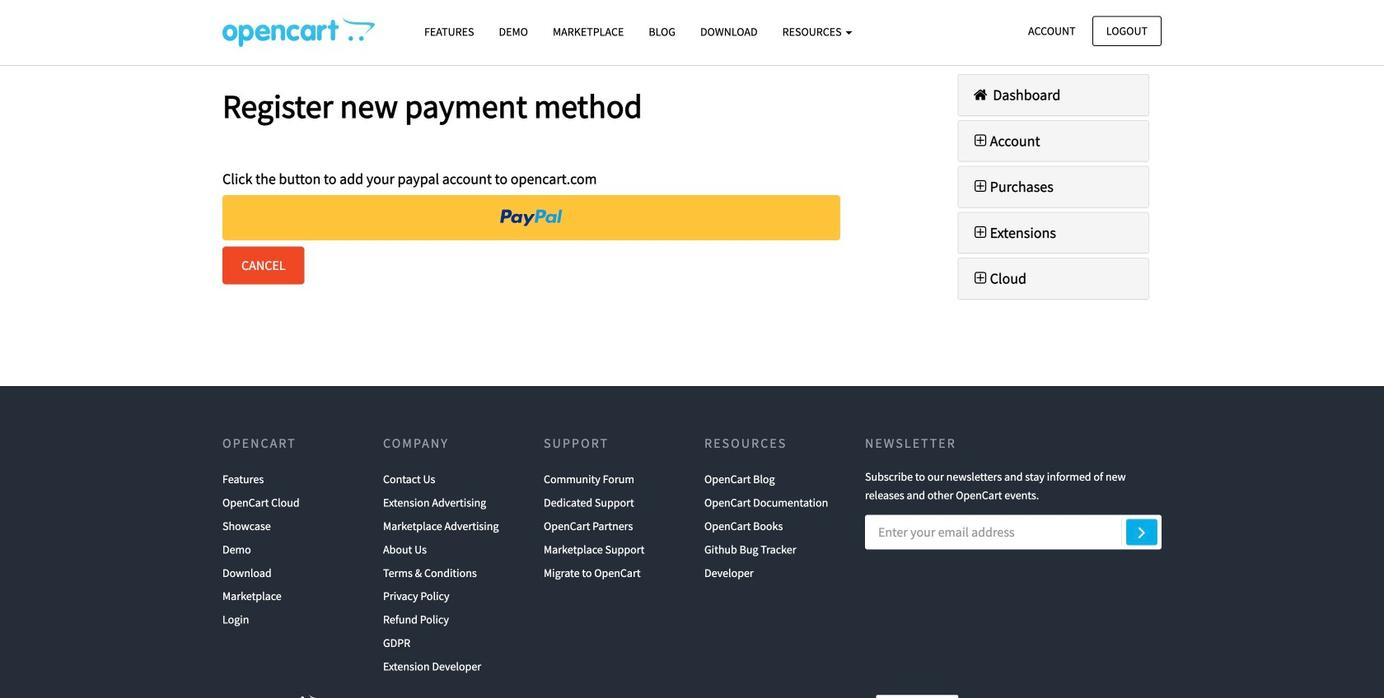 Task type: vqa. For each thing, say whether or not it's contained in the screenshot.
usd image
no



Task type: describe. For each thing, give the bounding box(es) containing it.
opencart image
[[223, 696, 333, 699]]

2 plus square o image from the top
[[971, 225, 990, 240]]

facebook marketing partner image
[[877, 696, 959, 699]]

1 plus square o image from the top
[[971, 133, 990, 148]]

home image
[[971, 87, 990, 102]]

1 plus square o image from the top
[[971, 179, 990, 194]]



Task type: locate. For each thing, give the bounding box(es) containing it.
plus square o image
[[971, 179, 990, 194], [971, 225, 990, 240]]

0 vertical spatial plus square o image
[[971, 133, 990, 148]]

1 vertical spatial plus square o image
[[971, 225, 990, 240]]

1 vertical spatial plus square o image
[[971, 271, 990, 286]]

2 plus square o image from the top
[[971, 271, 990, 286]]

opencart - add payment method image
[[223, 17, 375, 47]]

plus square o image
[[971, 133, 990, 148], [971, 271, 990, 286]]

angle right image
[[1139, 523, 1146, 543]]

0 vertical spatial plus square o image
[[971, 179, 990, 194]]



